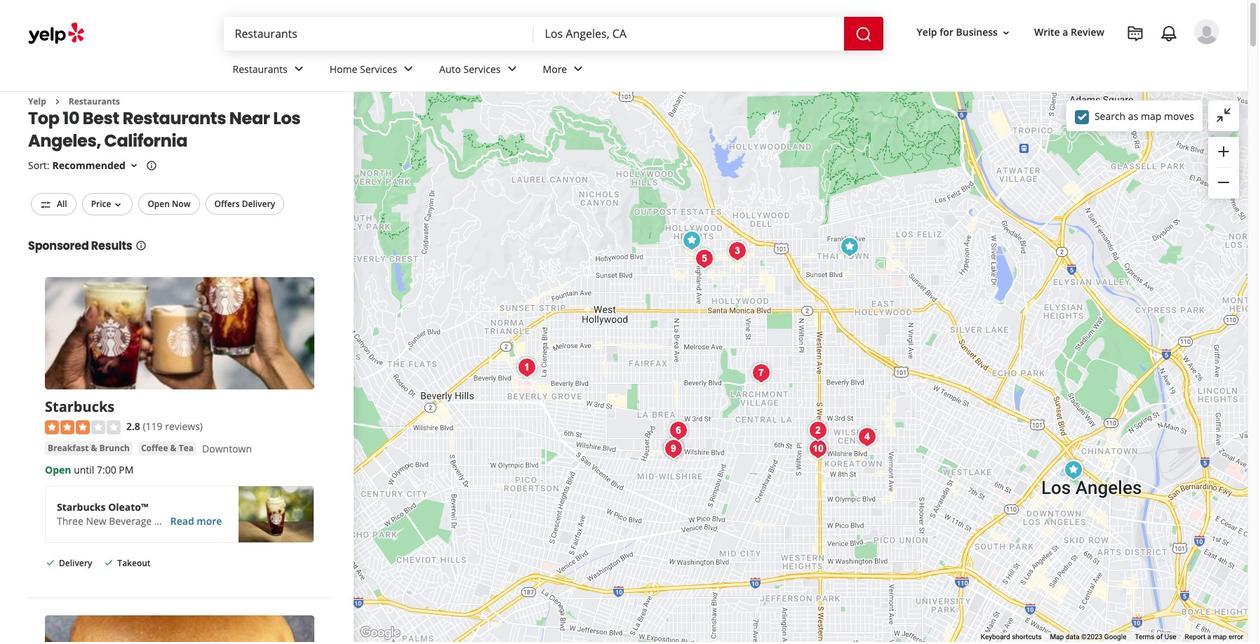 Task type: locate. For each thing, give the bounding box(es) containing it.
& left brunch
[[91, 442, 97, 454]]

0 horizontal spatial map
[[1141, 109, 1162, 122]]

map
[[1141, 109, 1162, 122], [1213, 633, 1227, 641]]

map right as
[[1141, 109, 1162, 122]]

24 chevron down v2 image right more
[[570, 61, 587, 77]]

16 chevron down v2 image inside recommended "popup button"
[[128, 160, 140, 171]]

0 horizontal spatial services
[[360, 62, 397, 76]]

search
[[1095, 109, 1126, 122]]

restaurants inside top 10 best restaurants near los angeles, california
[[123, 107, 226, 130]]

california
[[104, 129, 187, 153]]

terms of use link
[[1135, 633, 1177, 641]]

until
[[74, 463, 94, 477]]

1 horizontal spatial yelp
[[917, 26, 937, 39]]

map region
[[315, 0, 1259, 642]]

24 chevron down v2 image for restaurants
[[290, 61, 307, 77]]

google
[[1105, 633, 1127, 641]]

16 chevron down v2 image left 16 info v2 icon
[[128, 160, 140, 171]]

yelp for business
[[917, 26, 998, 39]]

0 vertical spatial delivery
[[242, 198, 275, 210]]

7:00
[[97, 463, 116, 477]]

1 horizontal spatial &
[[170, 442, 177, 454]]

2.8 star rating image
[[45, 421, 121, 435]]

None search field
[[224, 17, 886, 51]]

16 chevron down v2 image
[[128, 160, 140, 171], [113, 199, 124, 210]]

results
[[91, 238, 132, 254]]

yelp left for
[[917, 26, 937, 39]]

recommended
[[52, 159, 126, 172]]

1 vertical spatial a
[[1208, 633, 1212, 641]]

a
[[1063, 26, 1069, 39], [1208, 633, 1212, 641]]

open left the now
[[148, 198, 170, 210]]

1 vertical spatial open
[[45, 463, 71, 477]]

yelp inside button
[[917, 26, 937, 39]]

running goose image
[[724, 237, 752, 265]]

a for write
[[1063, 26, 1069, 39]]

None field
[[235, 26, 523, 41], [545, 26, 833, 41]]

1 vertical spatial delivery
[[59, 557, 92, 569]]

0 vertical spatial restaurants link
[[221, 51, 318, 91]]

tea
[[179, 442, 194, 454]]

1 horizontal spatial delivery
[[242, 198, 275, 210]]

filters group
[[28, 193, 287, 215]]

1 vertical spatial 16 chevron down v2 image
[[113, 199, 124, 210]]

0 vertical spatial map
[[1141, 109, 1162, 122]]

1 services from the left
[[360, 62, 397, 76]]

1 & from the left
[[91, 442, 97, 454]]

write a review link
[[1029, 20, 1110, 45]]

downtown
[[202, 442, 252, 456]]

2 horizontal spatial 24 chevron down v2 image
[[570, 61, 587, 77]]

all
[[57, 198, 67, 210]]

1 horizontal spatial 16 chevron down v2 image
[[128, 160, 140, 171]]

& for brunch
[[91, 442, 97, 454]]

1 24 chevron down v2 image from the left
[[290, 61, 307, 77]]

0 horizontal spatial none field
[[235, 26, 523, 41]]

0 vertical spatial 16 chevron down v2 image
[[128, 160, 140, 171]]

0 horizontal spatial &
[[91, 442, 97, 454]]

read
[[170, 515, 194, 528]]

3 24 chevron down v2 image from the left
[[570, 61, 587, 77]]

shortcuts
[[1012, 633, 1042, 641]]

use
[[1165, 633, 1177, 641]]

1 horizontal spatial restaurants link
[[221, 51, 318, 91]]

0 horizontal spatial restaurants link
[[69, 95, 120, 107]]

hangari kalguksu image
[[854, 423, 882, 451]]

delivery right offers at top
[[242, 198, 275, 210]]

0 vertical spatial a
[[1063, 26, 1069, 39]]

1 horizontal spatial restaurants
[[123, 107, 226, 130]]

24 chevron down v2 image inside restaurants link
[[290, 61, 307, 77]]

restaurants up 'near'
[[233, 62, 288, 76]]

yelp for business button
[[912, 20, 1018, 45]]

met him at a bar image
[[660, 435, 688, 463]]

restaurants right 16 chevron right v2 'icon'
[[69, 95, 120, 107]]

enchant image
[[804, 435, 832, 463]]

l'antica pizzeria da michele image
[[691, 245, 719, 273]]

(119
[[143, 420, 163, 433]]

a right report
[[1208, 633, 1212, 641]]

yelp for yelp for business
[[917, 26, 937, 39]]

services
[[360, 62, 397, 76], [464, 62, 501, 76]]

0 horizontal spatial restaurants
[[69, 95, 120, 107]]

0 horizontal spatial a
[[1063, 26, 1069, 39]]

2 services from the left
[[464, 62, 501, 76]]

yelp
[[917, 26, 937, 39], [28, 95, 46, 107]]

& left tea
[[170, 442, 177, 454]]

24 chevron down v2 image inside the "home services" link
[[400, 61, 417, 77]]

services for auto services
[[464, 62, 501, 76]]

map left the error
[[1213, 633, 1227, 641]]

coffee & tea link
[[138, 442, 197, 456]]

1 horizontal spatial none field
[[545, 26, 833, 41]]

offers delivery button
[[205, 193, 284, 215]]

a inside write a review link
[[1063, 26, 1069, 39]]

&
[[91, 442, 97, 454], [170, 442, 177, 454]]

16 chevron down v2 image right the price on the top of page
[[113, 199, 124, 210]]

a right write
[[1063, 26, 1069, 39]]

0 vertical spatial open
[[148, 198, 170, 210]]

1 horizontal spatial 24 chevron down v2 image
[[400, 61, 417, 77]]

delivery
[[242, 198, 275, 210], [59, 557, 92, 569]]

moves
[[1164, 109, 1195, 122]]

16 checkmark v2 image
[[103, 557, 115, 569]]

none field up business categories element
[[545, 26, 833, 41]]

0 horizontal spatial 16 chevron down v2 image
[[113, 199, 124, 210]]

open down the breakfast on the left of the page
[[45, 463, 71, 477]]

1 vertical spatial yelp
[[28, 95, 46, 107]]

24 chevron down v2 image left home
[[290, 61, 307, 77]]

notifications image
[[1161, 25, 1178, 42]]

delivery right 16 checkmark v2 image
[[59, 557, 92, 569]]

top 10 best restaurants near los angeles, california
[[28, 107, 301, 153]]

breakfast & brunch button
[[45, 442, 133, 456]]

restaurants link
[[221, 51, 318, 91], [69, 95, 120, 107]]

search image
[[855, 26, 872, 43]]

restaurants inside business categories element
[[233, 62, 288, 76]]

0 horizontal spatial delivery
[[59, 557, 92, 569]]

write
[[1035, 26, 1060, 39]]

2 24 chevron down v2 image from the left
[[400, 61, 417, 77]]

1 none field from the left
[[235, 26, 523, 41]]

starbucks down until
[[57, 501, 106, 514]]

24 chevron down v2 image for home services
[[400, 61, 417, 77]]

16 checkmark v2 image
[[45, 557, 56, 569]]

1 vertical spatial restaurants link
[[69, 95, 120, 107]]

1 vertical spatial starbucks
[[57, 501, 106, 514]]

starbucks image
[[1060, 456, 1088, 484]]

offers delivery
[[214, 198, 275, 210]]

1 horizontal spatial a
[[1208, 633, 1212, 641]]

yelp for the yelp "link"
[[28, 95, 46, 107]]

1 vertical spatial map
[[1213, 633, 1227, 641]]

0 horizontal spatial open
[[45, 463, 71, 477]]

yelp left 16 chevron right v2 'icon'
[[28, 95, 46, 107]]

a for report
[[1208, 633, 1212, 641]]

24 chevron down v2 image
[[290, 61, 307, 77], [400, 61, 417, 77], [570, 61, 587, 77]]

report a map error
[[1185, 633, 1244, 641]]

24 chevron down v2 image for more
[[570, 61, 587, 77]]

open for open now
[[148, 198, 170, 210]]

24 chevron down v2 image inside "more" link
[[570, 61, 587, 77]]

open
[[148, 198, 170, 210], [45, 463, 71, 477]]

16 info v2 image
[[135, 240, 146, 251]]

1 horizontal spatial services
[[464, 62, 501, 76]]

0 horizontal spatial 24 chevron down v2 image
[[290, 61, 307, 77]]

1 horizontal spatial open
[[148, 198, 170, 210]]

2 & from the left
[[170, 442, 177, 454]]

home services link
[[318, 51, 428, 91]]

none field up the "home services" link
[[235, 26, 523, 41]]

as
[[1129, 109, 1139, 122]]

business categories element
[[221, 51, 1220, 91]]

2 none field from the left
[[545, 26, 833, 41]]

16 chevron down v2 image for recommended
[[128, 160, 140, 171]]

google image
[[357, 624, 404, 642]]

terms
[[1135, 633, 1155, 641]]

24 chevron down v2 image left auto
[[400, 61, 417, 77]]

0 horizontal spatial yelp
[[28, 95, 46, 107]]

restaurants link up los
[[221, 51, 318, 91]]

0 vertical spatial starbucks
[[45, 397, 115, 416]]

services left 24 chevron down v2 icon
[[464, 62, 501, 76]]

restaurants up 16 info v2 icon
[[123, 107, 226, 130]]

terms of use
[[1135, 633, 1177, 641]]

sponsored
[[28, 238, 89, 254]]

group
[[1209, 137, 1240, 199]]

restaurants
[[233, 62, 288, 76], [69, 95, 120, 107], [123, 107, 226, 130]]

reviews)
[[165, 420, 203, 433]]

©2023
[[1082, 633, 1103, 641]]

business
[[956, 26, 998, 39]]

jeremy m. image
[[1195, 19, 1220, 44]]

starbucks up 2.8 star rating image on the bottom left of page
[[45, 397, 115, 416]]

data
[[1066, 633, 1080, 641]]

home services
[[330, 62, 397, 76]]

0 vertical spatial yelp
[[917, 26, 937, 39]]

services right home
[[360, 62, 397, 76]]

services for home services
[[360, 62, 397, 76]]

1 horizontal spatial map
[[1213, 633, 1227, 641]]

none field near
[[545, 26, 833, 41]]

starbucks
[[45, 397, 115, 416], [57, 501, 106, 514]]

yelp link
[[28, 95, 46, 107]]

16 chevron down v2 image inside price dropdown button
[[113, 199, 124, 210]]

recommended button
[[52, 159, 140, 172]]

great white image
[[748, 359, 776, 387]]

keyboard shortcuts
[[981, 633, 1042, 641]]

open inside button
[[148, 198, 170, 210]]

restaurants link right 16 chevron right v2 'icon'
[[69, 95, 120, 107]]

error
[[1229, 633, 1244, 641]]

open for open until 7:00 pm
[[45, 463, 71, 477]]

2 horizontal spatial restaurants
[[233, 62, 288, 76]]



Task type: vqa. For each thing, say whether or not it's contained in the screenshot.
Lounges button
no



Task type: describe. For each thing, give the bounding box(es) containing it.
pm
[[119, 463, 134, 477]]

10
[[63, 107, 79, 130]]

los
[[273, 107, 301, 130]]

more
[[197, 515, 222, 528]]

of
[[1157, 633, 1163, 641]]

coffee & tea button
[[138, 442, 197, 456]]

Find text field
[[235, 26, 523, 41]]

projects image
[[1127, 25, 1144, 42]]

breakfast
[[48, 442, 89, 454]]

breakfast & brunch
[[48, 442, 130, 454]]

2.8 (119 reviews)
[[126, 420, 203, 433]]

report
[[1185, 633, 1206, 641]]

2.8
[[126, 420, 140, 433]]

auto services link
[[428, 51, 532, 91]]

more link
[[532, 51, 598, 91]]

16 chevron down v2 image
[[1001, 27, 1012, 38]]

all button
[[31, 193, 76, 215]]

16 chevron down v2 image for price
[[113, 199, 124, 210]]

best
[[83, 107, 119, 130]]

starbucks for starbucks oleato™
[[57, 501, 106, 514]]

open now
[[148, 198, 191, 210]]

auto
[[439, 62, 461, 76]]

home
[[330, 62, 358, 76]]

search as map moves
[[1095, 109, 1195, 122]]

map for error
[[1213, 633, 1227, 641]]

16 info v2 image
[[146, 160, 157, 171]]

starbucks oleato™
[[57, 501, 148, 514]]

coffee & tea
[[141, 442, 194, 454]]

for
[[940, 26, 954, 39]]

takeout
[[117, 557, 151, 569]]

price button
[[82, 193, 133, 215]]

map for moves
[[1141, 109, 1162, 122]]

top
[[28, 107, 59, 130]]

report a map error link
[[1185, 633, 1244, 641]]

write a review
[[1035, 26, 1105, 39]]

none field find
[[235, 26, 523, 41]]

haneuem image
[[804, 417, 832, 445]]

starbucks for starbucks
[[45, 397, 115, 416]]

brunch
[[99, 442, 130, 454]]

collapse map image
[[1216, 107, 1233, 123]]

review
[[1071, 26, 1105, 39]]

bravo pizza image
[[836, 233, 864, 261]]

granville image
[[513, 354, 541, 382]]

& for tea
[[170, 442, 177, 454]]

near
[[229, 107, 270, 130]]

breakfast & brunch link
[[45, 442, 133, 456]]

zoom in image
[[1216, 143, 1233, 160]]

open until 7:00 pm
[[45, 463, 134, 477]]

angeles,
[[28, 129, 101, 153]]

16 chevron right v2 image
[[52, 96, 63, 107]]

met her at a bar image
[[660, 434, 688, 463]]

hard rock cafe image
[[678, 227, 706, 255]]

now
[[172, 198, 191, 210]]

keyboard shortcuts button
[[981, 633, 1042, 642]]

Near text field
[[545, 26, 833, 41]]

user actions element
[[906, 18, 1240, 104]]

auto services
[[439, 62, 501, 76]]

price
[[91, 198, 111, 210]]

offers
[[214, 198, 240, 210]]

more
[[543, 62, 567, 76]]

16 filter v2 image
[[40, 199, 51, 210]]

sponsored results
[[28, 238, 132, 254]]

map
[[1050, 633, 1064, 641]]

delivery inside offers delivery button
[[242, 198, 275, 210]]

coffee
[[141, 442, 168, 454]]

zoom out image
[[1216, 174, 1233, 191]]

sort:
[[28, 159, 50, 172]]

open now button
[[139, 193, 200, 215]]

republique image
[[665, 417, 693, 445]]

map data ©2023 google
[[1050, 633, 1127, 641]]

oleato™
[[108, 501, 148, 514]]

starbucks link
[[45, 397, 115, 416]]

keyboard
[[981, 633, 1011, 641]]

read more
[[170, 515, 222, 528]]

24 chevron down v2 image
[[504, 61, 521, 77]]



